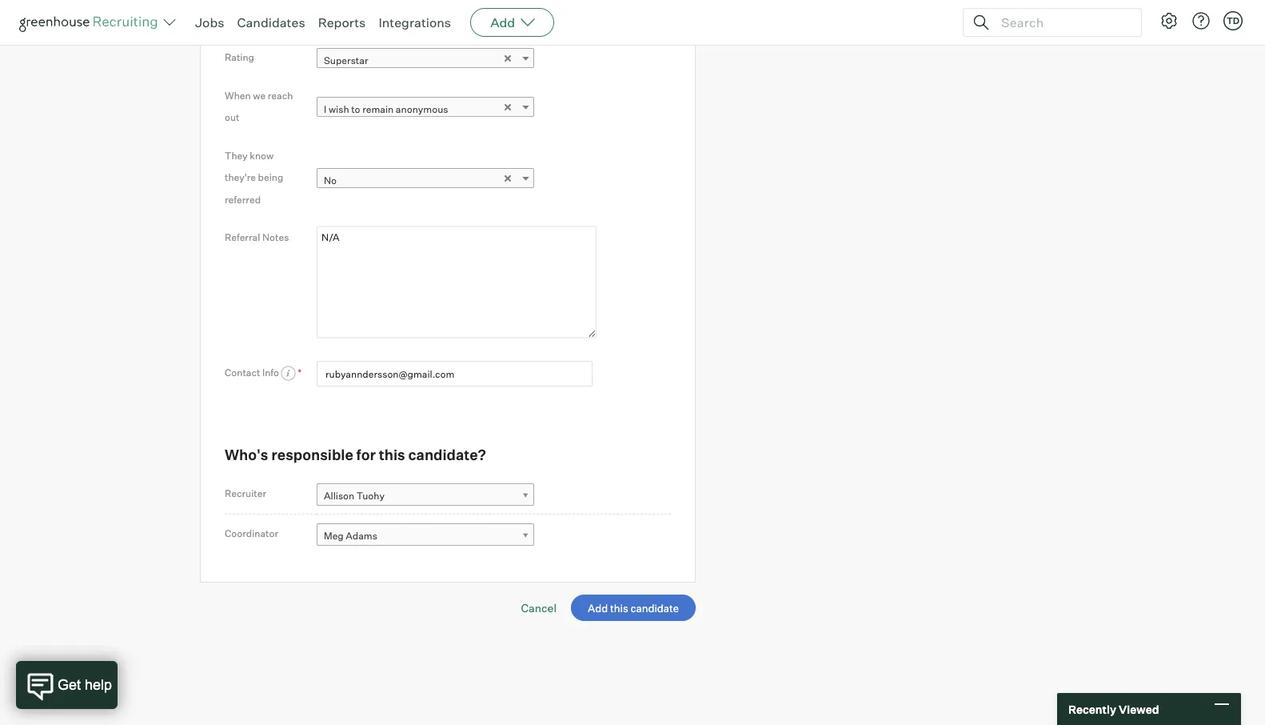 Task type: locate. For each thing, give the bounding box(es) containing it.
recruiter
[[225, 487, 266, 499]]

remain
[[363, 103, 394, 115]]

None file field
[[19, 652, 221, 670], [0, 672, 202, 690], [19, 652, 221, 670], [0, 672, 202, 690]]

td button
[[1221, 8, 1247, 34]]

add
[[491, 14, 515, 30]]

they
[[225, 149, 248, 161]]

meg adams link
[[317, 524, 535, 547]]

long
[[347, 16, 366, 28]]

work
[[225, 13, 248, 25]]

them?
[[467, 16, 495, 28]]

meg adams
[[324, 530, 378, 542]]

referral notes
[[225, 231, 289, 243]]

with
[[445, 16, 465, 28]]

no
[[324, 174, 337, 186]]

jobs link
[[195, 14, 224, 30]]

who's
[[225, 446, 268, 464]]

worked
[[410, 16, 443, 28]]

td button
[[1224, 11, 1244, 30]]

integrations
[[379, 14, 451, 30]]

notes
[[262, 231, 289, 243]]

referral
[[225, 231, 260, 243]]

they're
[[225, 171, 256, 183]]

how
[[324, 16, 344, 28]]

i
[[324, 103, 327, 115]]

info
[[262, 366, 279, 378]]

we
[[253, 89, 266, 101]]

how long have you worked with them? link
[[317, 10, 535, 33]]

recently
[[1069, 702, 1117, 716]]

how long have you worked with them?
[[324, 16, 495, 28]]

None submit
[[571, 595, 696, 621]]

add button
[[471, 8, 555, 37]]

recently viewed
[[1069, 702, 1160, 716]]

None text field
[[317, 361, 593, 387]]

coordinator
[[225, 527, 279, 539]]

contact
[[225, 366, 260, 378]]

when
[[225, 89, 251, 101]]

you
[[392, 16, 408, 28]]

wish
[[329, 103, 349, 115]]

responsible
[[272, 446, 354, 464]]



Task type: vqa. For each thing, say whether or not it's contained in the screenshot.
configure Image
yes



Task type: describe. For each thing, give the bounding box(es) containing it.
Referral Notes text field
[[317, 226, 597, 338]]

rating
[[225, 51, 254, 63]]

reach
[[268, 89, 293, 101]]

cancel
[[521, 601, 557, 615]]

who's responsible for this candidate?
[[225, 446, 486, 464]]

cancel link
[[521, 601, 557, 615]]

contact info
[[225, 366, 281, 378]]

td
[[1227, 15, 1240, 26]]

greenhouse recruiting image
[[19, 13, 163, 32]]

i wish to remain anonymous
[[324, 103, 449, 115]]

no link
[[317, 168, 535, 191]]

they know they're being referred
[[225, 149, 284, 205]]

viewed
[[1119, 702, 1160, 716]]

jobs
[[195, 14, 224, 30]]

configure image
[[1160, 11, 1180, 30]]

out
[[225, 111, 240, 123]]

candidates link
[[237, 14, 305, 30]]

candidate?
[[409, 446, 486, 464]]

being
[[258, 171, 284, 183]]

superstar
[[324, 54, 369, 66]]

meg
[[324, 530, 344, 542]]

when we reach out
[[225, 89, 293, 123]]

know
[[250, 149, 274, 161]]

integrations link
[[379, 14, 451, 30]]

to
[[351, 103, 361, 115]]

candidates
[[237, 14, 305, 30]]

reports link
[[318, 14, 366, 30]]

reports
[[318, 14, 366, 30]]

*
[[298, 366, 302, 378]]

referred
[[225, 193, 261, 205]]

allison tuohy
[[324, 489, 385, 501]]

allison tuohy link
[[317, 483, 535, 507]]

i wish to remain anonymous link
[[317, 97, 535, 120]]

work history
[[225, 13, 284, 25]]

this
[[379, 446, 406, 464]]

Search text field
[[998, 11, 1128, 34]]

have
[[368, 16, 390, 28]]

for
[[357, 446, 376, 464]]

allison
[[324, 489, 355, 501]]

adams
[[346, 530, 378, 542]]

history
[[251, 13, 284, 25]]

anonymous
[[396, 103, 449, 115]]

tuohy
[[357, 489, 385, 501]]

superstar link
[[317, 48, 535, 71]]



